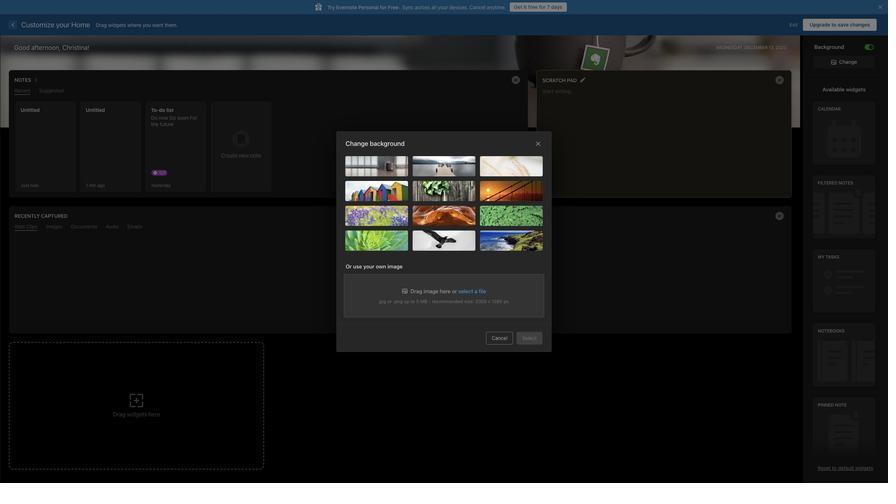 Task type: describe. For each thing, give the bounding box(es) containing it.
free:
[[388, 4, 400, 10]]

widgets for drag widgets here
[[127, 412, 147, 418]]

want
[[152, 22, 163, 28]]

0 vertical spatial cancel
[[470, 4, 485, 10]]

my
[[818, 255, 825, 260]]

good
[[14, 44, 30, 51]]

.png
[[393, 299, 403, 304]]

1280
[[492, 299, 502, 304]]

exit
[[789, 22, 798, 28]]

5
[[416, 299, 419, 304]]

1 horizontal spatial image
[[424, 288, 438, 294]]

change button
[[813, 56, 875, 69]]

up
[[404, 299, 409, 304]]

across
[[415, 4, 430, 10]]

try
[[327, 4, 335, 10]]

where
[[127, 22, 141, 28]]

pinned
[[818, 403, 834, 408]]

px.
[[504, 299, 510, 304]]

customize your home
[[21, 21, 90, 29]]

change background
[[346, 140, 405, 147]]

default
[[838, 465, 854, 472]]

it
[[524, 4, 527, 10]]

for for free:
[[380, 4, 387, 10]]

1 vertical spatial to
[[411, 299, 415, 304]]

all
[[431, 4, 436, 10]]

to for upgrade
[[832, 22, 836, 28]]

sync
[[402, 4, 414, 10]]

available
[[823, 86, 845, 93]]

tasks
[[826, 255, 839, 260]]

my tasks
[[818, 255, 839, 260]]

get
[[514, 4, 522, 10]]

drag image here or select a file
[[411, 288, 486, 294]]

try evernote personal for free: sync across all your devices. cancel anytime.
[[327, 4, 506, 10]]

or
[[346, 263, 352, 270]]

upgrade
[[810, 22, 830, 28]]

notes
[[839, 181, 853, 186]]

notebooks
[[818, 329, 845, 334]]

select
[[522, 335, 537, 341]]

good afternoon, christina!
[[14, 44, 89, 51]]

note
[[835, 403, 847, 408]]

.jpg
[[378, 299, 386, 304]]

scratch pad
[[542, 77, 577, 83]]

2023
[[776, 45, 786, 50]]

wednesday, december 13, 2023
[[716, 45, 786, 50]]

-
[[429, 299, 431, 304]]

7
[[547, 4, 550, 10]]

customize
[[21, 21, 54, 29]]

them.
[[165, 22, 178, 28]]

cancel button
[[486, 332, 513, 345]]

drag widgets where you want them.
[[96, 22, 178, 28]]

to for reset
[[832, 465, 837, 472]]

cancel inside cancel "button"
[[492, 335, 507, 341]]

change for change
[[839, 59, 857, 65]]

close image
[[534, 139, 542, 148]]

change for change background
[[346, 140, 368, 147]]

drag for drag widgets here
[[113, 412, 125, 418]]

available widgets
[[823, 86, 866, 93]]

exit button
[[784, 19, 803, 31]]

upgrade to save changes
[[810, 22, 870, 28]]

0 horizontal spatial or
[[387, 299, 392, 304]]

upgrade to save changes button
[[803, 19, 877, 31]]

drag for drag image here or select a file
[[411, 288, 422, 294]]

filtered
[[818, 181, 838, 186]]

scratch pad button
[[542, 76, 577, 85]]

background
[[370, 140, 405, 147]]



Task type: vqa. For each thing, say whether or not it's contained in the screenshot.
2023
yes



Task type: locate. For each thing, give the bounding box(es) containing it.
mb
[[420, 299, 427, 304]]

free
[[528, 4, 538, 10]]

0 vertical spatial your
[[438, 4, 448, 10]]

to
[[832, 22, 836, 28], [411, 299, 415, 304], [832, 465, 837, 472]]

0 vertical spatial or
[[452, 288, 457, 294]]

your right all
[[438, 4, 448, 10]]

0 horizontal spatial your
[[56, 21, 70, 29]]

afternoon,
[[31, 44, 61, 51]]

wednesday,
[[716, 45, 743, 50]]

2 vertical spatial your
[[363, 263, 374, 270]]

widgets
[[108, 22, 126, 28], [846, 86, 866, 93], [127, 412, 147, 418], [855, 465, 873, 472]]

your
[[438, 4, 448, 10], [56, 21, 70, 29], [363, 263, 374, 270]]

get it free for 7 days button
[[510, 2, 567, 12]]

or right .jpg
[[387, 299, 392, 304]]

to left save
[[832, 22, 836, 28]]

1 vertical spatial image
[[424, 288, 438, 294]]

reset
[[818, 465, 831, 472]]

anytime.
[[487, 4, 506, 10]]

here for image
[[440, 288, 451, 294]]

christina!
[[62, 44, 89, 51]]

or use your own image
[[346, 263, 403, 270]]

select
[[458, 288, 473, 294]]

here for widgets
[[149, 412, 160, 418]]

1 vertical spatial cancel
[[492, 335, 507, 341]]

2 horizontal spatial your
[[438, 4, 448, 10]]

edit widget title image
[[580, 77, 585, 83]]

your right use
[[363, 263, 374, 270]]

for inside button
[[539, 4, 546, 10]]

or left select
[[452, 288, 457, 294]]

scratch
[[542, 77, 566, 83]]

1 for from the left
[[539, 4, 546, 10]]

image
[[387, 263, 403, 270], [424, 288, 438, 294]]

background
[[814, 44, 844, 50]]

select button
[[517, 332, 542, 345]]

you
[[143, 22, 151, 28]]

a
[[475, 288, 477, 294]]

1 horizontal spatial drag
[[113, 412, 125, 418]]

drag widgets here
[[113, 412, 160, 418]]

change down background
[[839, 59, 857, 65]]

2 horizontal spatial drag
[[411, 288, 422, 294]]

0 horizontal spatial change
[[346, 140, 368, 147]]

x
[[488, 299, 490, 304]]

drag
[[96, 22, 107, 28], [411, 288, 422, 294], [113, 412, 125, 418]]

reset to default widgets
[[818, 465, 873, 472]]

0 horizontal spatial for
[[380, 4, 387, 10]]

or
[[452, 288, 457, 294], [387, 299, 392, 304]]

1 horizontal spatial for
[[539, 4, 546, 10]]

13,
[[769, 45, 775, 50]]

1 vertical spatial drag
[[411, 288, 422, 294]]

for left free:
[[380, 4, 387, 10]]

change left "background" at the top of page
[[346, 140, 368, 147]]

recommended
[[432, 299, 463, 304]]

your left home
[[56, 21, 70, 29]]

days
[[551, 4, 562, 10]]

file
[[479, 288, 486, 294]]

to right reset
[[832, 465, 837, 472]]

get it free for 7 days
[[514, 4, 562, 10]]

2 vertical spatial to
[[832, 465, 837, 472]]

image up -
[[424, 288, 438, 294]]

0 horizontal spatial drag
[[96, 22, 107, 28]]

1 horizontal spatial cancel
[[492, 335, 507, 341]]

0 vertical spatial drag
[[96, 22, 107, 28]]

filtered notes
[[818, 181, 853, 186]]

change inside button
[[839, 59, 857, 65]]

2000
[[475, 299, 487, 304]]

for
[[539, 4, 546, 10], [380, 4, 387, 10]]

0 horizontal spatial image
[[387, 263, 403, 270]]

use
[[353, 263, 362, 270]]

widgets for drag widgets where you want them.
[[108, 22, 126, 28]]

cancel
[[470, 4, 485, 10], [492, 335, 507, 341]]

here
[[440, 288, 451, 294], [149, 412, 160, 418]]

to left the 5
[[411, 299, 415, 304]]

pad
[[567, 77, 577, 83]]

own
[[376, 263, 386, 270]]

0 vertical spatial to
[[832, 22, 836, 28]]

0 vertical spatial change
[[839, 59, 857, 65]]

select a file button
[[458, 288, 486, 294]]

changes
[[850, 22, 870, 28]]

pinned note
[[818, 403, 847, 408]]

remove image
[[509, 73, 523, 87], [773, 73, 787, 87], [773, 209, 787, 223]]

0 vertical spatial image
[[387, 263, 403, 270]]

.jpg or .png up to 5 mb - recommended size: 2000 x 1280 px.
[[378, 299, 510, 304]]

drag for drag widgets where you want them.
[[96, 22, 107, 28]]

to inside button
[[832, 22, 836, 28]]

for left 7
[[539, 4, 546, 10]]

reset to default widgets button
[[818, 465, 873, 472]]

personal
[[358, 4, 379, 10]]

0 vertical spatial here
[[440, 288, 451, 294]]

2 for from the left
[[380, 4, 387, 10]]

for for 7
[[539, 4, 546, 10]]

2 vertical spatial drag
[[113, 412, 125, 418]]

image right "own"
[[387, 263, 403, 270]]

1 horizontal spatial or
[[452, 288, 457, 294]]

0 horizontal spatial here
[[149, 412, 160, 418]]

cancel left 'select'
[[492, 335, 507, 341]]

1 horizontal spatial change
[[839, 59, 857, 65]]

december
[[745, 45, 768, 50]]

1 vertical spatial your
[[56, 21, 70, 29]]

devices.
[[449, 4, 468, 10]]

cancel right devices.
[[470, 4, 485, 10]]

change
[[839, 59, 857, 65], [346, 140, 368, 147]]

home
[[71, 21, 90, 29]]

widgets for available widgets
[[846, 86, 866, 93]]

0 horizontal spatial cancel
[[470, 4, 485, 10]]

1 vertical spatial here
[[149, 412, 160, 418]]

save
[[838, 22, 849, 28]]

1 horizontal spatial here
[[440, 288, 451, 294]]

evernote
[[336, 4, 357, 10]]

1 vertical spatial change
[[346, 140, 368, 147]]

calendar
[[818, 106, 841, 112]]

1 horizontal spatial your
[[363, 263, 374, 270]]

size:
[[464, 299, 474, 304]]

1 vertical spatial or
[[387, 299, 392, 304]]



